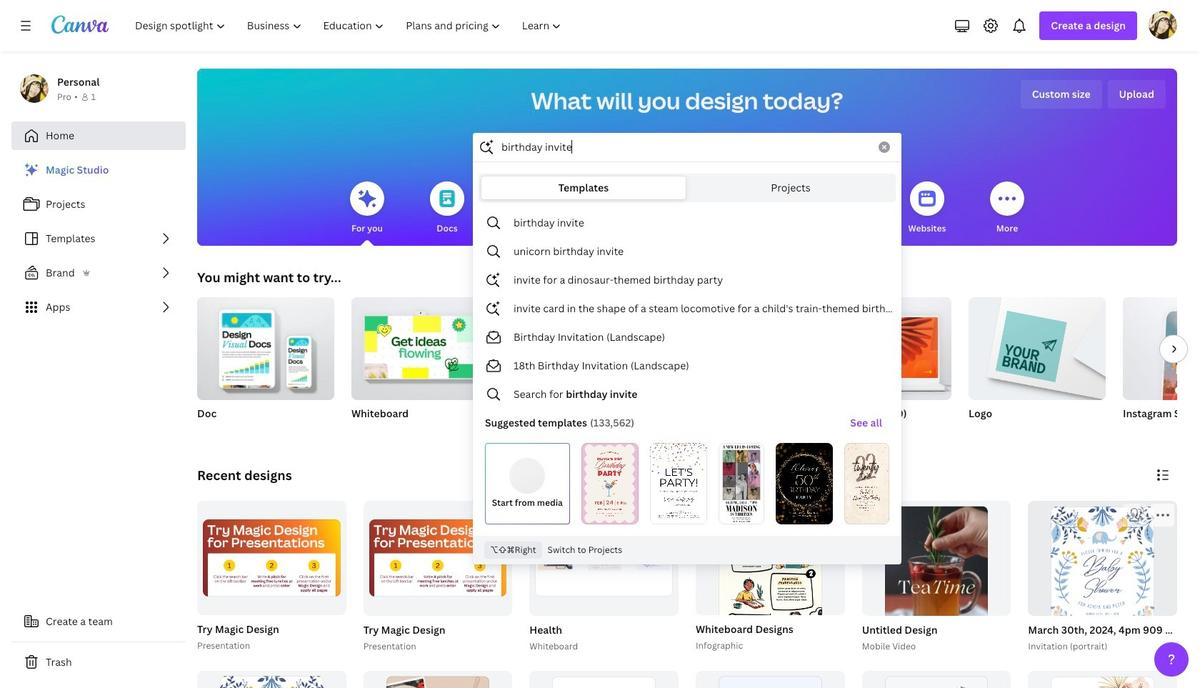 Task type: locate. For each thing, give the bounding box(es) containing it.
group
[[197, 292, 334, 439], [197, 292, 334, 400], [352, 292, 489, 439], [352, 292, 489, 400], [969, 292, 1106, 439], [969, 292, 1106, 400], [506, 297, 643, 439], [660, 297, 798, 439], [815, 297, 952, 439], [1123, 297, 1201, 439], [1123, 297, 1201, 400], [194, 501, 346, 654], [197, 501, 346, 616], [361, 501, 513, 654], [364, 501, 513, 616], [527, 501, 679, 654], [693, 501, 845, 688], [859, 501, 1011, 688], [1026, 501, 1201, 654], [1029, 501, 1178, 651], [197, 671, 346, 688], [364, 671, 513, 688], [530, 671, 679, 688], [696, 671, 845, 688], [862, 671, 1011, 688], [1029, 671, 1178, 688]]

uploaded media image
[[510, 458, 546, 494]]

list box
[[474, 209, 901, 530]]

list
[[11, 156, 186, 322]]

stephanie aranda image
[[1149, 11, 1178, 39]]

None search field
[[473, 133, 902, 565]]

edit a copy of the pink modern fun birthday party invitation template image
[[581, 443, 639, 525]]



Task type: describe. For each thing, give the bounding box(es) containing it.
Search search field
[[502, 134, 870, 161]]

edit a copy of the white pink simple birthday party invitation instagram story template image
[[719, 443, 764, 525]]

edit a copy of the peach textured birthday invitation instagram story template image
[[844, 443, 890, 525]]

top level navigation element
[[126, 11, 574, 40]]

edit a copy of the black gold glitter sparkles birthday virtual invitation video template image
[[776, 443, 833, 525]]

edit a copy of the colorful simple confetti birthday invitation card template image
[[650, 443, 708, 525]]



Task type: vqa. For each thing, say whether or not it's contained in the screenshot.
Search Search Field
yes



